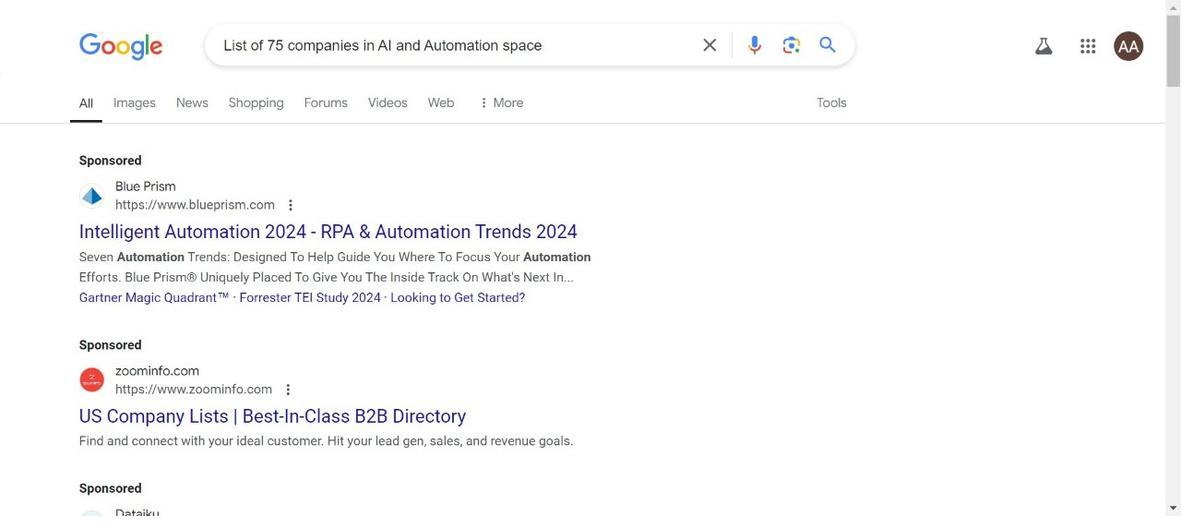 Task type: vqa. For each thing, say whether or not it's contained in the screenshot.
Search text field
yes



Task type: locate. For each thing, give the bounding box(es) containing it.
list
[[70, 81, 531, 122]]

None text field
[[115, 381, 272, 397]]

search by voice image
[[744, 34, 766, 56]]

none text field inside the ads region
[[115, 381, 272, 397]]

list item
[[70, 81, 102, 122]]

None search field
[[57, 23, 874, 66]]

none text field inside the ads region
[[115, 197, 275, 212]]

ads region
[[79, 150, 681, 516]]

search labs image
[[1033, 35, 1056, 57]]

None text field
[[115, 197, 275, 212]]



Task type: describe. For each thing, give the bounding box(es) containing it.
Search text field
[[224, 25, 688, 65]]

go to google home image
[[79, 33, 164, 61]]

search by image image
[[781, 34, 803, 56]]



